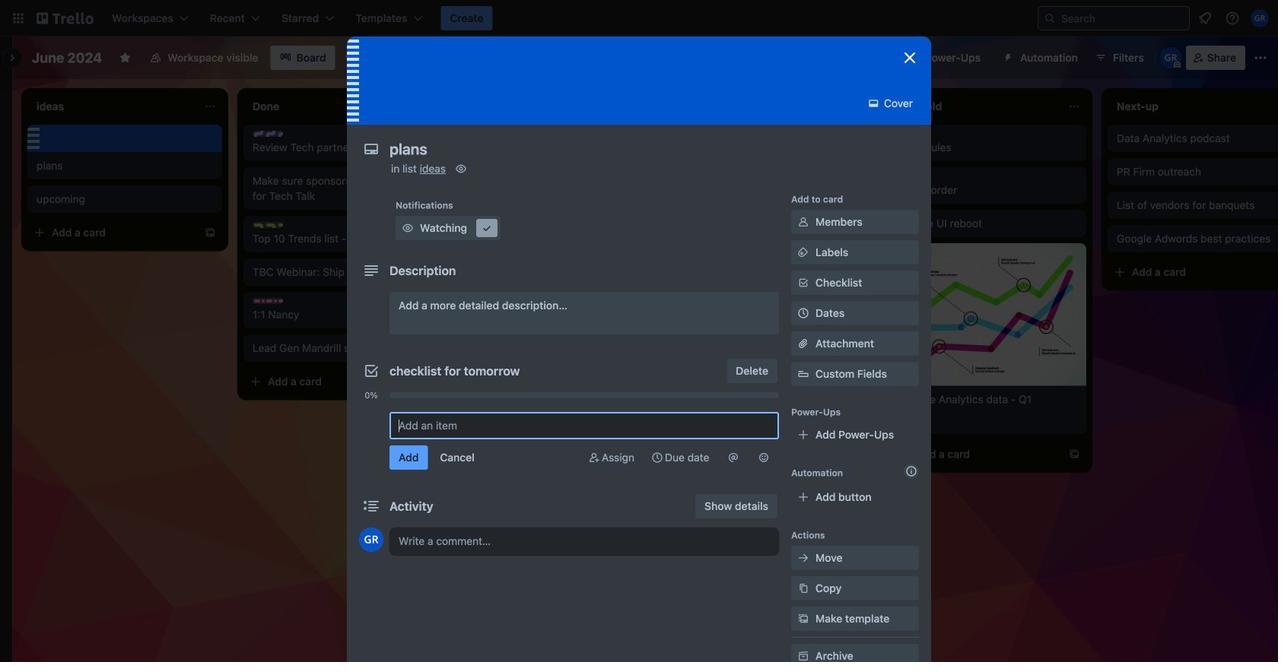 Task type: vqa. For each thing, say whether or not it's contained in the screenshot.
To for label
no



Task type: describe. For each thing, give the bounding box(es) containing it.
0 vertical spatial color: lime, title: "planning" element
[[502, 131, 533, 137]]

Board name text field
[[24, 46, 110, 70]]

0 horizontal spatial color: lime, title: "planning" element
[[253, 222, 283, 228]]

create from template… image for color: blue, title: "partners" element
[[1068, 448, 1080, 460]]

customize views image
[[343, 50, 358, 65]]

color: purple, title: "demand marketing" element
[[253, 131, 283, 137]]

1 horizontal spatial color: pink, title: "happiness" element
[[901, 173, 931, 180]]



Task type: locate. For each thing, give the bounding box(es) containing it.
2 vertical spatial create from template… image
[[1068, 448, 1080, 460]]

color: lime, title: "planning" element right create from template… icon
[[253, 222, 283, 228]]

create from template… image
[[204, 227, 216, 239]]

sm image
[[866, 96, 881, 111], [796, 215, 811, 230], [479, 221, 494, 236], [796, 551, 811, 566], [796, 581, 811, 596], [796, 612, 811, 627], [796, 649, 811, 663]]

group
[[359, 403, 779, 409]]

2 horizontal spatial greg robinson (gregrobinson96) image
[[1251, 9, 1269, 27]]

create from template… image
[[852, 294, 864, 306], [420, 376, 432, 388], [1068, 448, 1080, 460]]

1 vertical spatial color: lime, title: "planning" element
[[253, 222, 283, 228]]

2 vertical spatial greg robinson (gregrobinson96) image
[[359, 528, 383, 552]]

1 horizontal spatial color: lime, title: "planning" element
[[502, 131, 533, 137]]

greg robinson (gregrobinson96) image
[[846, 256, 864, 274]]

color: orange, title: "remarket" element
[[685, 131, 715, 137]]

0 notifications image
[[1196, 9, 1214, 27]]

1 horizontal spatial create from template… image
[[852, 294, 864, 306]]

None text field
[[382, 135, 884, 163]]

sm image
[[453, 161, 469, 176], [400, 221, 415, 236], [796, 245, 811, 260], [586, 450, 602, 466], [650, 450, 665, 466], [726, 450, 741, 466], [756, 450, 771, 466]]

None submit
[[389, 446, 428, 470]]

color: pink, title: "happiness" element
[[901, 173, 931, 180], [253, 298, 283, 304]]

2 horizontal spatial create from template… image
[[1068, 448, 1080, 460]]

close dialog image
[[901, 49, 919, 67]]

color: blue, title: "partners" element
[[901, 131, 931, 137]]

create from template… image for color: orange, title: "remarket" element
[[852, 294, 864, 306]]

1 horizontal spatial greg robinson (gregrobinson96) image
[[1160, 47, 1181, 68]]

0 horizontal spatial create from template… image
[[420, 376, 432, 388]]

0 vertical spatial greg robinson (gregrobinson96) image
[[1251, 9, 1269, 27]]

1 vertical spatial create from template… image
[[420, 376, 432, 388]]

1 vertical spatial greg robinson (gregrobinson96) image
[[1160, 47, 1181, 68]]

color: lime, title: "planning" element right color: sky, title: "government" element
[[502, 131, 533, 137]]

search image
[[1044, 12, 1056, 24]]

color: lime, title: "planning" element
[[502, 131, 533, 137], [253, 222, 283, 228]]

primary element
[[0, 0, 1278, 37]]

greg robinson (gregrobinson96) image
[[1251, 9, 1269, 27], [1160, 47, 1181, 68], [359, 528, 383, 552]]

Add an item text field
[[389, 412, 779, 440]]

1 vertical spatial color: pink, title: "happiness" element
[[253, 298, 283, 304]]

0 horizontal spatial color: pink, title: "happiness" element
[[253, 298, 283, 304]]

0 horizontal spatial greg robinson (gregrobinson96) image
[[359, 528, 383, 552]]

Search field
[[1056, 8, 1189, 29]]

Write a comment text field
[[389, 528, 779, 555]]

color: sky, title: "government" element
[[469, 131, 499, 137]]

greg robinson (gregrobinson96) image inside primary element
[[1251, 9, 1269, 27]]

open information menu image
[[1225, 11, 1240, 26]]

star or unstar board image
[[119, 52, 131, 64]]

0 vertical spatial color: pink, title: "happiness" element
[[901, 173, 931, 180]]

0 vertical spatial create from template… image
[[852, 294, 864, 306]]

show menu image
[[1253, 50, 1268, 65]]



